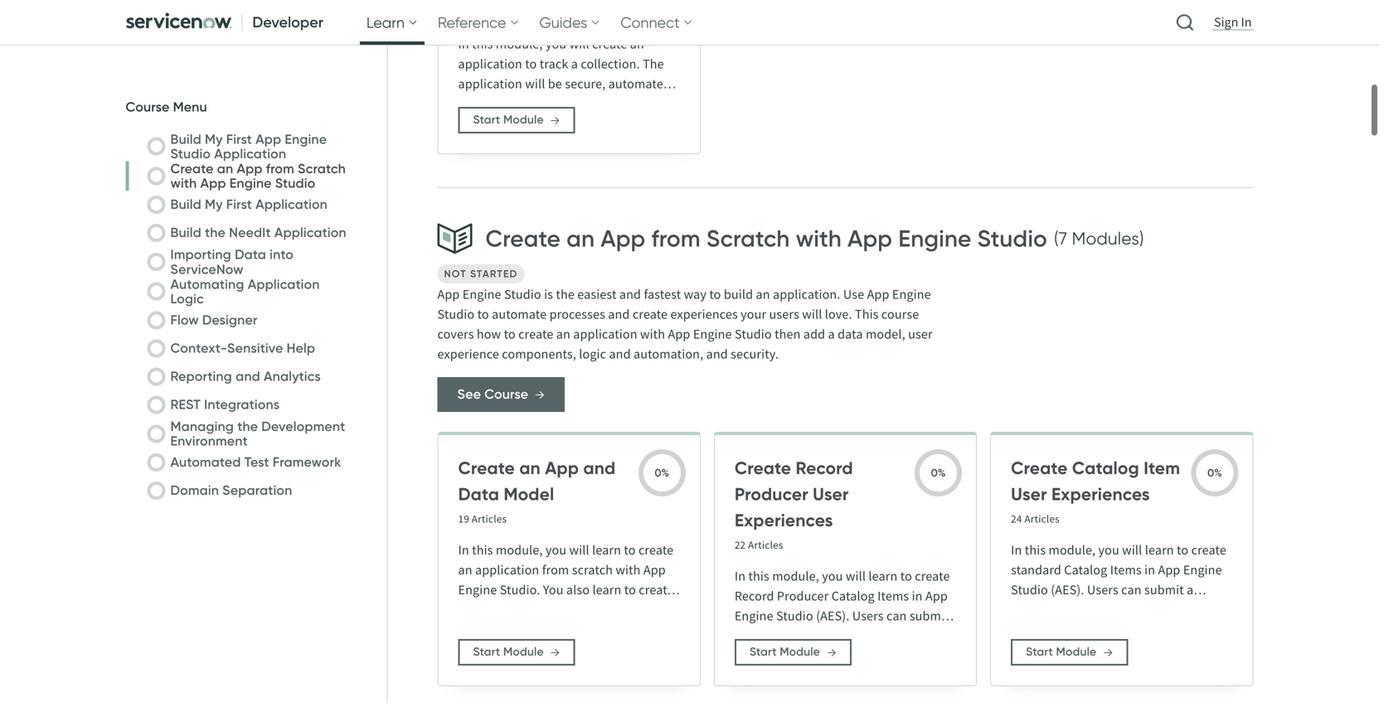 Task type: locate. For each thing, give the bounding box(es) containing it.
guides
[[539, 13, 587, 32]]

sign in button
[[1211, 13, 1255, 31]]

in
[[1241, 14, 1252, 30]]

connect
[[620, 13, 680, 32]]

guides button
[[533, 0, 607, 45]]

connect button
[[614, 0, 700, 45]]



Task type: describe. For each thing, give the bounding box(es) containing it.
learn
[[366, 13, 405, 32]]

developer
[[252, 13, 323, 32]]

learn button
[[360, 0, 424, 45]]

sign in
[[1214, 14, 1252, 30]]

reference
[[438, 13, 506, 32]]

reference button
[[431, 0, 526, 45]]

developer link
[[119, 0, 333, 45]]

sign
[[1214, 14, 1238, 30]]



